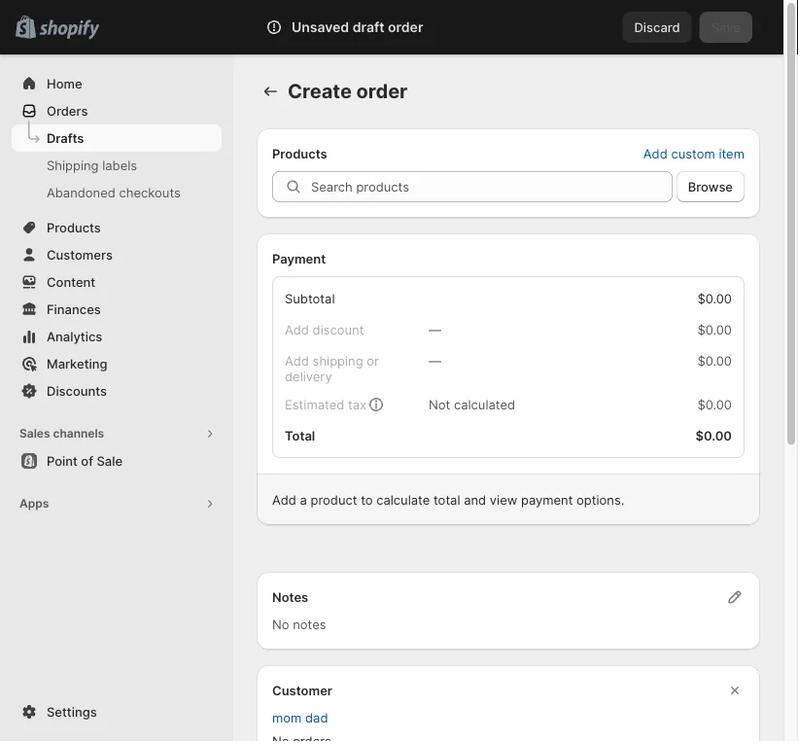 Task type: describe. For each thing, give the bounding box(es) containing it.
unsaved
[[292, 19, 349, 36]]

abandoned checkouts link
[[12, 179, 222, 206]]

mom
[[272, 710, 302, 725]]

mom dad
[[272, 710, 328, 725]]

content
[[47, 274, 96, 289]]

search
[[265, 19, 307, 35]]

not
[[429, 397, 451, 412]]

shipping labels link
[[12, 152, 222, 179]]

checkouts
[[119, 185, 181, 200]]

channels
[[53, 427, 104, 441]]

sale
[[97, 453, 123, 468]]

0 vertical spatial products
[[272, 146, 328, 161]]

add for add custom item
[[644, 146, 668, 161]]

Search products text field
[[311, 171, 673, 202]]

browse
[[689, 179, 734, 194]]

point of sale
[[47, 453, 123, 468]]

home link
[[12, 70, 222, 97]]

analytics
[[47, 329, 102, 344]]

1 vertical spatial order
[[357, 79, 408, 103]]

content link
[[12, 269, 222, 296]]

calculate
[[377, 492, 430, 507]]

1 — from the top
[[429, 322, 442, 337]]

dad
[[306, 710, 328, 725]]

mom dad link
[[272, 710, 328, 725]]

draft
[[353, 19, 385, 36]]

marketing
[[47, 356, 108, 371]]

create
[[288, 79, 352, 103]]

settings
[[47, 704, 97, 719]]

total
[[434, 492, 461, 507]]

sales channels button
[[12, 420, 222, 448]]

shipping labels
[[47, 158, 137, 173]]

add a product to calculate total and view payment options.
[[272, 492, 625, 507]]

0 vertical spatial order
[[388, 19, 424, 36]]

home
[[47, 76, 82, 91]]

sales channels
[[19, 427, 104, 441]]

discard link
[[623, 12, 692, 43]]

shopify image
[[39, 20, 99, 39]]

view
[[490, 492, 518, 507]]

marketing link
[[12, 350, 222, 378]]

point of sale button
[[0, 448, 234, 475]]

notes
[[293, 617, 327, 632]]

drafts
[[47, 130, 84, 145]]

no
[[272, 617, 289, 632]]

of
[[81, 453, 93, 468]]

1 vertical spatial products
[[47, 220, 101, 235]]

customers link
[[12, 241, 222, 269]]

sales
[[19, 427, 50, 441]]

point of sale link
[[12, 448, 222, 475]]

subtotal
[[285, 291, 335, 306]]

add custom item
[[644, 146, 745, 161]]

products link
[[12, 214, 222, 241]]



Task type: locate. For each thing, give the bounding box(es) containing it.
save
[[712, 19, 741, 35]]

not calculated
[[429, 397, 516, 412]]

finances
[[47, 302, 101, 317]]

notes
[[272, 590, 309, 605]]

products
[[272, 146, 328, 161], [47, 220, 101, 235]]

search button
[[234, 12, 623, 43]]

—
[[429, 322, 442, 337], [429, 353, 442, 368]]

analytics link
[[12, 323, 222, 350]]

total
[[285, 428, 315, 443]]

payment
[[272, 251, 326, 266]]

calculated
[[454, 397, 516, 412]]

apps
[[19, 497, 49, 511]]

add custom item button
[[632, 140, 757, 167]]

products down create
[[272, 146, 328, 161]]

product
[[311, 492, 358, 507]]

add for add a product to calculate total and view payment options.
[[272, 492, 297, 507]]

abandoned
[[47, 185, 116, 200]]

browse button
[[677, 171, 745, 202]]

item
[[719, 146, 745, 161]]

order right create
[[357, 79, 408, 103]]

customer
[[272, 683, 333, 698]]

$0.00
[[698, 291, 733, 306], [698, 322, 733, 337], [698, 353, 733, 368], [698, 397, 733, 412], [696, 428, 733, 443]]

1 vertical spatial add
[[272, 492, 297, 507]]

1 horizontal spatial products
[[272, 146, 328, 161]]

discard
[[635, 19, 681, 35]]

apps button
[[12, 490, 222, 518]]

no notes
[[272, 617, 327, 632]]

settings link
[[12, 699, 222, 726]]

shipping
[[47, 158, 99, 173]]

discounts
[[47, 383, 107, 398]]

point
[[47, 453, 78, 468]]

order
[[388, 19, 424, 36], [357, 79, 408, 103]]

1 horizontal spatial add
[[644, 146, 668, 161]]

to
[[361, 492, 373, 507]]

abandoned checkouts
[[47, 185, 181, 200]]

1 vertical spatial —
[[429, 353, 442, 368]]

drafts link
[[12, 125, 222, 152]]

orders
[[47, 103, 88, 118]]

orders link
[[12, 97, 222, 125]]

finances link
[[12, 296, 222, 323]]

save button
[[700, 12, 753, 43]]

add left custom
[[644, 146, 668, 161]]

labels
[[102, 158, 137, 173]]

0 horizontal spatial add
[[272, 492, 297, 507]]

0 horizontal spatial products
[[47, 220, 101, 235]]

create order
[[288, 79, 408, 103]]

a
[[300, 492, 307, 507]]

add
[[644, 146, 668, 161], [272, 492, 297, 507]]

products up customers
[[47, 220, 101, 235]]

0 vertical spatial —
[[429, 322, 442, 337]]

order right draft
[[388, 19, 424, 36]]

and
[[464, 492, 487, 507]]

2 — from the top
[[429, 353, 442, 368]]

payment
[[521, 492, 573, 507]]

add left a
[[272, 492, 297, 507]]

custom
[[672, 146, 716, 161]]

0 vertical spatial add
[[644, 146, 668, 161]]

options.
[[577, 492, 625, 507]]

customers
[[47, 247, 113, 262]]

unsaved draft order
[[292, 19, 424, 36]]

add inside add custom item button
[[644, 146, 668, 161]]

discounts link
[[12, 378, 222, 405]]



Task type: vqa. For each thing, say whether or not it's contained in the screenshot.
the rightmost Shopify "Image"
no



